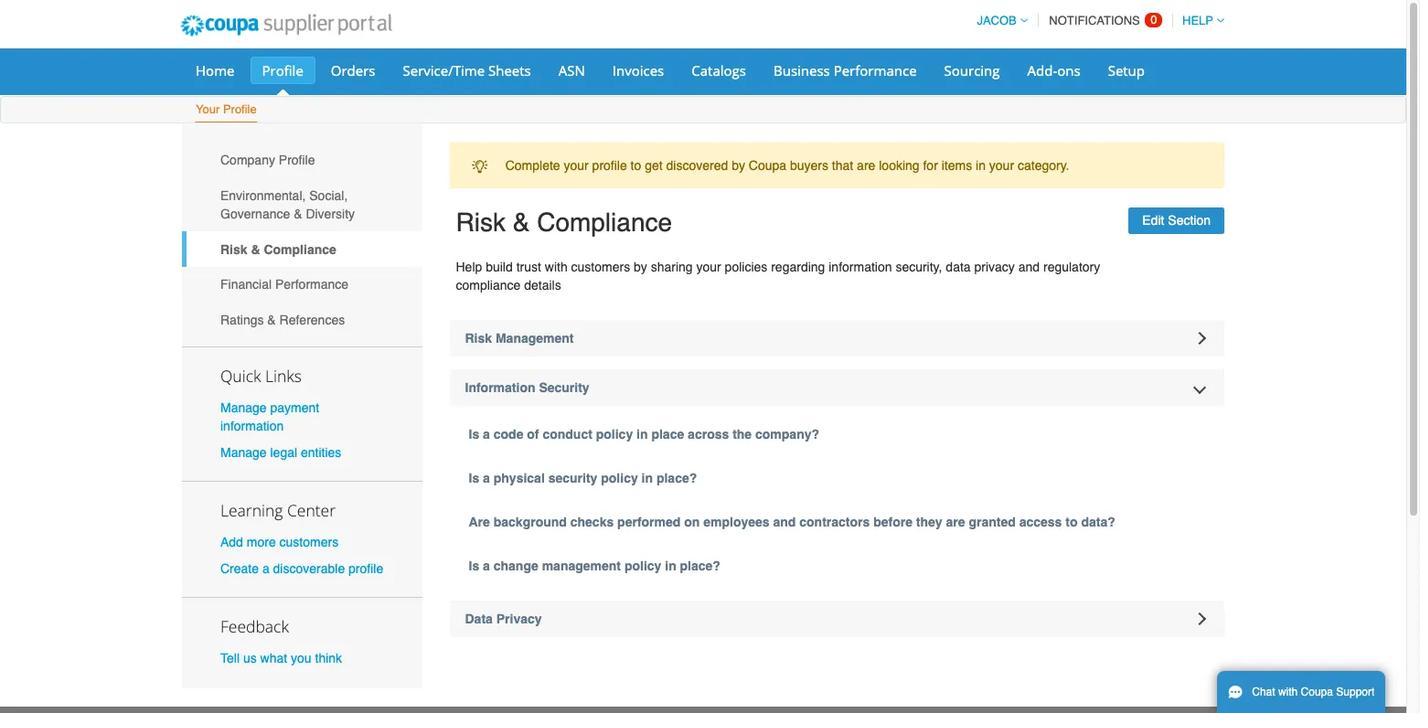 Task type: locate. For each thing, give the bounding box(es) containing it.
0 horizontal spatial your
[[564, 158, 589, 173]]

customers inside help build trust with customers by sharing your policies regarding information security, data privacy and regulatory compliance details
[[571, 260, 630, 274]]

profile inside profile link
[[262, 61, 304, 80]]

company profile link
[[182, 143, 422, 178]]

help
[[1183, 14, 1214, 27], [456, 260, 482, 274]]

0 vertical spatial risk & compliance
[[456, 208, 672, 237]]

1 vertical spatial is
[[469, 471, 479, 486]]

in right items at top
[[976, 158, 986, 173]]

compliance up financial performance link
[[264, 242, 336, 257]]

policy for security
[[601, 471, 638, 486]]

policy right security
[[601, 471, 638, 486]]

profile inside company profile link
[[279, 153, 315, 168]]

compliance down "get" in the top left of the page
[[537, 208, 672, 237]]

0 vertical spatial help
[[1183, 14, 1214, 27]]

your right complete
[[564, 158, 589, 173]]

0 vertical spatial information
[[829, 260, 892, 274]]

data?
[[1082, 515, 1116, 530]]

0 vertical spatial and
[[1019, 260, 1040, 274]]

0 horizontal spatial customers
[[280, 535, 339, 550]]

and inside help build trust with customers by sharing your policies regarding information security, data privacy and regulatory compliance details
[[1019, 260, 1040, 274]]

the
[[733, 427, 752, 442]]

think
[[315, 652, 342, 666]]

1 vertical spatial place?
[[680, 559, 721, 574]]

information
[[829, 260, 892, 274], [220, 419, 284, 433]]

a for discoverable
[[262, 562, 270, 577]]

service/time sheets
[[403, 61, 531, 80]]

a left physical
[[483, 471, 490, 486]]

place? for is a change management policy in place?
[[680, 559, 721, 574]]

tell us what you think
[[220, 652, 342, 666]]

0 vertical spatial customers
[[571, 260, 630, 274]]

2 vertical spatial profile
[[279, 153, 315, 168]]

profile right discoverable
[[349, 562, 383, 577]]

0 vertical spatial with
[[545, 260, 568, 274]]

customers
[[571, 260, 630, 274], [280, 535, 339, 550]]

place? down place
[[657, 471, 697, 486]]

1 vertical spatial by
[[634, 260, 647, 274]]

your right sharing
[[697, 260, 721, 274]]

1 vertical spatial risk & compliance
[[220, 242, 336, 257]]

information security
[[465, 381, 590, 395]]

information up manage legal entities
[[220, 419, 284, 433]]

and right "privacy"
[[1019, 260, 1040, 274]]

1 vertical spatial customers
[[280, 535, 339, 550]]

a for change
[[483, 559, 490, 574]]

1 vertical spatial with
[[1279, 686, 1298, 699]]

home
[[196, 61, 235, 80]]

risk & compliance link
[[182, 232, 422, 267]]

and right employees
[[773, 515, 796, 530]]

with right chat
[[1279, 686, 1298, 699]]

policy
[[596, 427, 633, 442], [601, 471, 638, 486], [625, 559, 662, 574]]

manage inside manage payment information
[[220, 400, 267, 415]]

0 vertical spatial compliance
[[537, 208, 672, 237]]

1 horizontal spatial help
[[1183, 14, 1214, 27]]

orders link
[[319, 57, 387, 84]]

risk down compliance
[[465, 331, 492, 346]]

1 horizontal spatial to
[[1066, 515, 1078, 530]]

on
[[684, 515, 700, 530]]

& right ratings
[[267, 313, 276, 327]]

0 horizontal spatial and
[[773, 515, 796, 530]]

are
[[469, 515, 490, 530]]

is for is a change management policy in place?
[[469, 559, 479, 574]]

privacy
[[975, 260, 1015, 274]]

learning
[[220, 499, 283, 521]]

1 horizontal spatial performance
[[834, 61, 917, 80]]

company profile
[[220, 153, 315, 168]]

0 vertical spatial profile
[[262, 61, 304, 80]]

security
[[549, 471, 598, 486]]

3 is from the top
[[469, 559, 479, 574]]

0 horizontal spatial compliance
[[264, 242, 336, 257]]

2 vertical spatial is
[[469, 559, 479, 574]]

management
[[496, 331, 574, 346]]

0 horizontal spatial to
[[631, 158, 641, 173]]

customers up discoverable
[[280, 535, 339, 550]]

references
[[280, 313, 345, 327]]

manage for manage legal entities
[[220, 445, 267, 460]]

0 vertical spatial is
[[469, 427, 479, 442]]

with up details
[[545, 260, 568, 274]]

invoices link
[[601, 57, 676, 84]]

navigation
[[969, 3, 1225, 38]]

entities
[[301, 445, 341, 460]]

policy right "conduct"
[[596, 427, 633, 442]]

with
[[545, 260, 568, 274], [1279, 686, 1298, 699]]

0 vertical spatial to
[[631, 158, 641, 173]]

business
[[774, 61, 830, 80]]

your left category. at top right
[[990, 158, 1014, 173]]

0 vertical spatial place?
[[657, 471, 697, 486]]

profile up environmental, social, governance & diversity link
[[279, 153, 315, 168]]

across
[[688, 427, 729, 442]]

information left security,
[[829, 260, 892, 274]]

place? for is a physical security policy in place?
[[657, 471, 697, 486]]

profile inside your profile link
[[223, 102, 257, 116]]

help up compliance
[[456, 260, 482, 274]]

buyers
[[790, 158, 829, 173]]

your inside help build trust with customers by sharing your policies regarding information security, data privacy and regulatory compliance details
[[697, 260, 721, 274]]

1 vertical spatial compliance
[[264, 242, 336, 257]]

by inside alert
[[732, 158, 745, 173]]

1 horizontal spatial coupa
[[1301, 686, 1334, 699]]

1 vertical spatial performance
[[275, 277, 349, 292]]

are right that on the top
[[857, 158, 876, 173]]

in inside alert
[[976, 158, 986, 173]]

environmental, social, governance & diversity
[[220, 188, 355, 221]]

by left sharing
[[634, 260, 647, 274]]

2 vertical spatial risk
[[465, 331, 492, 346]]

in up performed
[[642, 471, 653, 486]]

manage left legal
[[220, 445, 267, 460]]

in
[[976, 158, 986, 173], [637, 427, 648, 442], [642, 471, 653, 486], [665, 559, 677, 574]]

a left change
[[483, 559, 490, 574]]

1 vertical spatial are
[[946, 515, 966, 530]]

0 horizontal spatial performance
[[275, 277, 349, 292]]

information inside manage payment information
[[220, 419, 284, 433]]

notifications 0
[[1049, 13, 1158, 27]]

coupa left support on the right of page
[[1301, 686, 1334, 699]]

manage down quick
[[220, 400, 267, 415]]

1 horizontal spatial by
[[732, 158, 745, 173]]

0 vertical spatial profile
[[592, 158, 627, 173]]

risk & compliance up trust
[[456, 208, 672, 237]]

is left change
[[469, 559, 479, 574]]

performance right "business"
[[834, 61, 917, 80]]

to left "get" in the top left of the page
[[631, 158, 641, 173]]

1 horizontal spatial your
[[697, 260, 721, 274]]

sourcing
[[944, 61, 1000, 80]]

2 horizontal spatial your
[[990, 158, 1014, 173]]

manage legal entities link
[[220, 445, 341, 460]]

1 horizontal spatial and
[[1019, 260, 1040, 274]]

policy for management
[[625, 559, 662, 574]]

risk & compliance up financial performance
[[220, 242, 336, 257]]

2 vertical spatial policy
[[625, 559, 662, 574]]

0 horizontal spatial by
[[634, 260, 647, 274]]

access
[[1020, 515, 1062, 530]]

are
[[857, 158, 876, 173], [946, 515, 966, 530]]

& inside the environmental, social, governance & diversity
[[294, 207, 302, 221]]

manage payment information
[[220, 400, 319, 433]]

0 vertical spatial performance
[[834, 61, 917, 80]]

ratings & references link
[[182, 302, 422, 338]]

coupa inside chat with coupa support button
[[1301, 686, 1334, 699]]

1 horizontal spatial profile
[[592, 158, 627, 173]]

place?
[[657, 471, 697, 486], [680, 559, 721, 574]]

a left code at bottom
[[483, 427, 490, 442]]

2 is from the top
[[469, 471, 479, 486]]

profile right your
[[223, 102, 257, 116]]

is left code at bottom
[[469, 427, 479, 442]]

is up are
[[469, 471, 479, 486]]

0 vertical spatial coupa
[[749, 158, 787, 173]]

catalogs
[[692, 61, 746, 80]]

a for physical
[[483, 471, 490, 486]]

1 vertical spatial and
[[773, 515, 796, 530]]

0 vertical spatial by
[[732, 158, 745, 173]]

performance for business performance
[[834, 61, 917, 80]]

quick links
[[220, 365, 302, 387]]

data privacy button
[[450, 601, 1225, 638]]

is a physical security policy in place?
[[469, 471, 697, 486]]

and
[[1019, 260, 1040, 274], [773, 515, 796, 530]]

help right 0 at the top of the page
[[1183, 14, 1214, 27]]

0 horizontal spatial are
[[857, 158, 876, 173]]

1 vertical spatial policy
[[601, 471, 638, 486]]

to
[[631, 158, 641, 173], [1066, 515, 1078, 530]]

granted
[[969, 515, 1016, 530]]

discoverable
[[273, 562, 345, 577]]

your
[[196, 102, 220, 116]]

1 horizontal spatial information
[[829, 260, 892, 274]]

1 horizontal spatial customers
[[571, 260, 630, 274]]

performance up references
[[275, 277, 349, 292]]

1 is from the top
[[469, 427, 479, 442]]

to left data?
[[1066, 515, 1078, 530]]

risk up financial
[[220, 242, 247, 257]]

0 horizontal spatial with
[[545, 260, 568, 274]]

create
[[220, 562, 259, 577]]

profile down coupa supplier portal image
[[262, 61, 304, 80]]

1 vertical spatial information
[[220, 419, 284, 433]]

0 horizontal spatial coupa
[[749, 158, 787, 173]]

performance
[[834, 61, 917, 80], [275, 277, 349, 292]]

by
[[732, 158, 745, 173], [634, 260, 647, 274]]

links
[[265, 365, 302, 387]]

legal
[[270, 445, 297, 460]]

navigation containing notifications 0
[[969, 3, 1225, 38]]

data privacy heading
[[450, 601, 1225, 638]]

0 vertical spatial risk
[[456, 208, 506, 237]]

financial performance link
[[182, 267, 422, 302]]

1 vertical spatial profile
[[349, 562, 383, 577]]

center
[[287, 499, 336, 521]]

0 horizontal spatial help
[[456, 260, 482, 274]]

profile left "get" in the top left of the page
[[592, 158, 627, 173]]

compliance
[[456, 278, 521, 293]]

1 horizontal spatial are
[[946, 515, 966, 530]]

sourcing link
[[933, 57, 1012, 84]]

profile
[[592, 158, 627, 173], [349, 562, 383, 577]]

is a change management policy in place?
[[469, 559, 721, 574]]

chat with coupa support
[[1252, 686, 1375, 699]]

& left diversity
[[294, 207, 302, 221]]

1 vertical spatial manage
[[220, 445, 267, 460]]

0 horizontal spatial profile
[[349, 562, 383, 577]]

customers left sharing
[[571, 260, 630, 274]]

place
[[652, 427, 684, 442]]

policy down performed
[[625, 559, 662, 574]]

1 manage from the top
[[220, 400, 267, 415]]

add-ons
[[1028, 61, 1081, 80]]

they
[[916, 515, 943, 530]]

help for help
[[1183, 14, 1214, 27]]

1 vertical spatial help
[[456, 260, 482, 274]]

are inside alert
[[857, 158, 876, 173]]

2 manage from the top
[[220, 445, 267, 460]]

0 vertical spatial manage
[[220, 400, 267, 415]]

privacy
[[496, 612, 542, 627]]

1 horizontal spatial with
[[1279, 686, 1298, 699]]

a right create
[[262, 562, 270, 577]]

0 vertical spatial are
[[857, 158, 876, 173]]

by right discovered
[[732, 158, 745, 173]]

help for help build trust with customers by sharing your policies regarding information security, data privacy and regulatory compliance details
[[456, 260, 482, 274]]

is
[[469, 427, 479, 442], [469, 471, 479, 486], [469, 559, 479, 574]]

home link
[[184, 57, 247, 84]]

place? down on at the bottom left of the page
[[680, 559, 721, 574]]

risk management
[[465, 331, 574, 346]]

section
[[1168, 213, 1211, 228]]

risk up build
[[456, 208, 506, 237]]

business performance link
[[762, 57, 929, 84]]

coupa left buyers
[[749, 158, 787, 173]]

are right they
[[946, 515, 966, 530]]

help inside help build trust with customers by sharing your policies regarding information security, data privacy and regulatory compliance details
[[456, 260, 482, 274]]

diversity
[[306, 207, 355, 221]]

1 vertical spatial coupa
[[1301, 686, 1334, 699]]

0 horizontal spatial information
[[220, 419, 284, 433]]

1 vertical spatial profile
[[223, 102, 257, 116]]

employees
[[704, 515, 770, 530]]



Task type: vqa. For each thing, say whether or not it's contained in the screenshot.
Notifications 0
yes



Task type: describe. For each thing, give the bounding box(es) containing it.
in left place
[[637, 427, 648, 442]]

performed
[[618, 515, 681, 530]]

add more customers
[[220, 535, 339, 550]]

manage for manage payment information
[[220, 400, 267, 415]]

security
[[539, 381, 590, 395]]

create a discoverable profile
[[220, 562, 383, 577]]

chat with coupa support button
[[1217, 671, 1386, 713]]

are for looking
[[857, 158, 876, 173]]

information
[[465, 381, 536, 395]]

before
[[874, 515, 913, 530]]

for
[[923, 158, 938, 173]]

get
[[645, 158, 663, 173]]

of
[[527, 427, 539, 442]]

support
[[1337, 686, 1375, 699]]

information security heading
[[450, 370, 1225, 406]]

environmental, social, governance & diversity link
[[182, 178, 422, 232]]

orders
[[331, 61, 375, 80]]

1 horizontal spatial compliance
[[537, 208, 672, 237]]

with inside button
[[1279, 686, 1298, 699]]

learning center
[[220, 499, 336, 521]]

coupa inside complete your profile to get discovered by coupa buyers that are looking for items in your category. alert
[[749, 158, 787, 173]]

data
[[465, 612, 493, 627]]

risk inside dropdown button
[[465, 331, 492, 346]]

& up trust
[[513, 208, 530, 237]]

sharing
[[651, 260, 693, 274]]

profile for your profile
[[223, 102, 257, 116]]

coupa supplier portal image
[[168, 3, 404, 48]]

catalogs link
[[680, 57, 758, 84]]

sheets
[[488, 61, 531, 80]]

looking
[[879, 158, 920, 173]]

social,
[[309, 188, 348, 203]]

tell
[[220, 652, 240, 666]]

is for is a code of conduct policy in place across the company?
[[469, 427, 479, 442]]

0
[[1151, 13, 1158, 27]]

create a discoverable profile link
[[220, 562, 383, 577]]

in down performed
[[665, 559, 677, 574]]

ons
[[1058, 61, 1081, 80]]

add more customers link
[[220, 535, 339, 550]]

is for is a physical security policy in place?
[[469, 471, 479, 486]]

business performance
[[774, 61, 917, 80]]

information inside help build trust with customers by sharing your policies regarding information security, data privacy and regulatory compliance details
[[829, 260, 892, 274]]

by inside help build trust with customers by sharing your policies regarding information security, data privacy and regulatory compliance details
[[634, 260, 647, 274]]

jacob
[[977, 14, 1017, 27]]

edit
[[1143, 213, 1165, 228]]

environmental,
[[220, 188, 306, 203]]

asn link
[[547, 57, 597, 84]]

data
[[946, 260, 971, 274]]

physical
[[494, 471, 545, 486]]

security,
[[896, 260, 943, 274]]

profile link
[[250, 57, 315, 84]]

add
[[220, 535, 243, 550]]

background
[[494, 515, 567, 530]]

financial performance
[[220, 277, 349, 292]]

more
[[247, 535, 276, 550]]

quick
[[220, 365, 261, 387]]

is a code of conduct policy in place across the company?
[[469, 427, 820, 442]]

0 horizontal spatial risk & compliance
[[220, 242, 336, 257]]

company?
[[756, 427, 820, 442]]

to inside alert
[[631, 158, 641, 173]]

edit section
[[1143, 213, 1211, 228]]

complete your profile to get discovered by coupa buyers that are looking for items in your category. alert
[[450, 143, 1225, 189]]

performance for financial performance
[[275, 277, 349, 292]]

feedback
[[220, 616, 289, 638]]

complete
[[506, 158, 560, 173]]

what
[[260, 652, 287, 666]]

complete your profile to get discovered by coupa buyers that are looking for items in your category.
[[506, 158, 1070, 173]]

help build trust with customers by sharing your policies regarding information security, data privacy and regulatory compliance details
[[456, 260, 1101, 293]]

are for granted
[[946, 515, 966, 530]]

asn
[[559, 61, 585, 80]]

with inside help build trust with customers by sharing your policies regarding information security, data privacy and regulatory compliance details
[[545, 260, 568, 274]]

0 vertical spatial policy
[[596, 427, 633, 442]]

checks
[[571, 515, 614, 530]]

jacob link
[[969, 14, 1028, 27]]

ratings
[[220, 313, 264, 327]]

are background checks performed on employees and contractors before they are granted access to data?
[[469, 515, 1116, 530]]

a for code
[[483, 427, 490, 442]]

service/time
[[403, 61, 485, 80]]

setup
[[1108, 61, 1145, 80]]

information security button
[[450, 370, 1225, 406]]

risk management heading
[[450, 320, 1225, 357]]

tell us what you think button
[[220, 650, 342, 668]]

discovered
[[666, 158, 728, 173]]

& down governance
[[251, 242, 260, 257]]

profile inside alert
[[592, 158, 627, 173]]

that
[[832, 158, 854, 173]]

build
[[486, 260, 513, 274]]

data privacy
[[465, 612, 542, 627]]

invoices
[[613, 61, 664, 80]]

1 horizontal spatial risk & compliance
[[456, 208, 672, 237]]

your profile link
[[195, 99, 258, 123]]

management
[[542, 559, 621, 574]]

notifications
[[1049, 14, 1140, 27]]

payment
[[270, 400, 319, 415]]

you
[[291, 652, 312, 666]]

help link
[[1175, 14, 1225, 27]]

1 vertical spatial to
[[1066, 515, 1078, 530]]

edit section link
[[1129, 208, 1225, 234]]

items
[[942, 158, 972, 173]]

profile for company profile
[[279, 153, 315, 168]]

us
[[243, 652, 257, 666]]

service/time sheets link
[[391, 57, 543, 84]]

1 vertical spatial risk
[[220, 242, 247, 257]]



